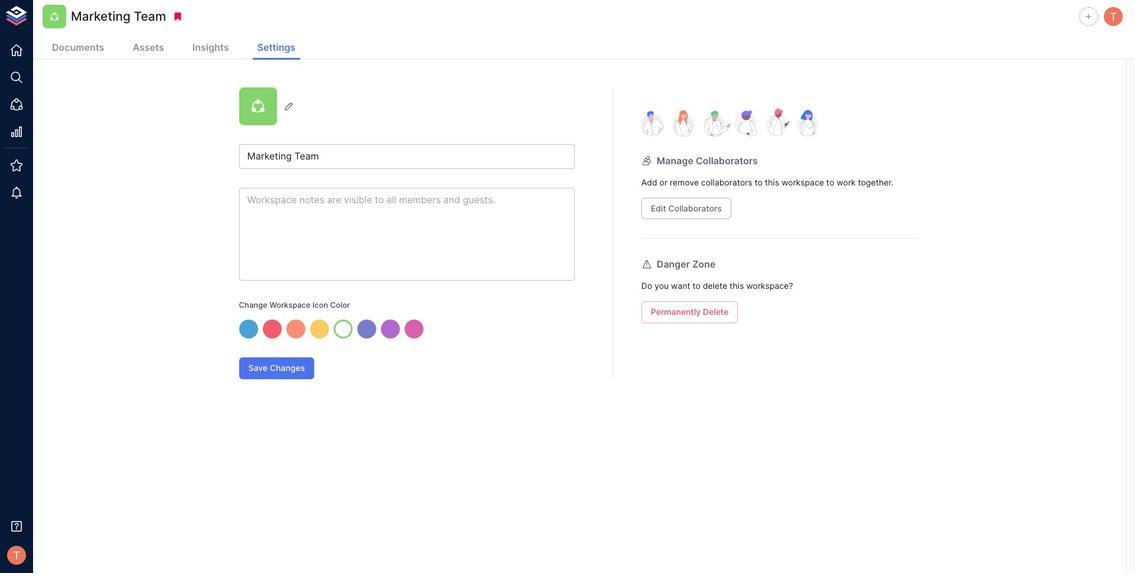 Task type: describe. For each thing, give the bounding box(es) containing it.
edit collaborators
[[651, 203, 722, 213]]

danger
[[657, 258, 690, 270]]

settings
[[257, 41, 296, 53]]

save changes
[[249, 363, 305, 373]]

manage
[[657, 155, 694, 166]]

collaborators for edit collaborators
[[669, 203, 722, 213]]

do
[[642, 281, 653, 291]]

Workspace notes are visible to all members and guests. text field
[[239, 188, 575, 281]]

do you want to delete this workspace?
[[642, 281, 793, 291]]

collaborators for manage collaborators
[[696, 155, 758, 166]]

delete
[[703, 281, 728, 291]]

change
[[239, 300, 268, 310]]

marketing team
[[71, 9, 166, 24]]

permanently
[[651, 307, 701, 317]]

want
[[671, 281, 691, 291]]

insights link
[[188, 37, 234, 60]]

assets link
[[128, 37, 169, 60]]

icon
[[313, 300, 328, 310]]

settings link
[[253, 37, 300, 60]]

1 horizontal spatial to
[[755, 177, 763, 187]]

workspace
[[782, 177, 825, 187]]

this for delete
[[730, 281, 744, 291]]

permanently delete button
[[642, 301, 738, 323]]

zone
[[693, 258, 716, 270]]

color
[[330, 300, 350, 310]]

t for t button to the bottom
[[13, 549, 20, 562]]

add
[[642, 177, 658, 187]]

assets
[[133, 41, 164, 53]]

collaborators
[[702, 177, 753, 187]]

0 horizontal spatial to
[[693, 281, 701, 291]]

t for t button to the right
[[1111, 10, 1118, 23]]



Task type: locate. For each thing, give the bounding box(es) containing it.
collaborators
[[696, 155, 758, 166], [669, 203, 722, 213]]

together.
[[859, 177, 894, 187]]

insights
[[193, 41, 229, 53]]

1 vertical spatial this
[[730, 281, 744, 291]]

documents
[[52, 41, 104, 53]]

collaborators inside button
[[669, 203, 722, 213]]

collaborators up collaborators
[[696, 155, 758, 166]]

save
[[249, 363, 268, 373]]

1 vertical spatial t button
[[4, 543, 30, 569]]

danger zone
[[657, 258, 716, 270]]

edit
[[651, 203, 667, 213]]

work
[[837, 177, 856, 187]]

this right delete at the right
[[730, 281, 744, 291]]

manage collaborators
[[657, 155, 758, 166]]

remove bookmark image
[[173, 11, 183, 22]]

this for to
[[765, 177, 780, 187]]

changes
[[270, 363, 305, 373]]

this left workspace
[[765, 177, 780, 187]]

marketing
[[71, 9, 131, 24]]

1 horizontal spatial t button
[[1103, 5, 1125, 28]]

t button
[[1103, 5, 1125, 28], [4, 543, 30, 569]]

t
[[1111, 10, 1118, 23], [13, 549, 20, 562]]

0 horizontal spatial t
[[13, 549, 20, 562]]

workspace?
[[747, 281, 793, 291]]

edit collaborators button
[[642, 198, 732, 219]]

1 vertical spatial collaborators
[[669, 203, 722, 213]]

permanently delete
[[651, 307, 729, 317]]

to
[[755, 177, 763, 187], [827, 177, 835, 187], [693, 281, 701, 291]]

remove
[[670, 177, 699, 187]]

you
[[655, 281, 669, 291]]

0 horizontal spatial this
[[730, 281, 744, 291]]

collaborators down remove
[[669, 203, 722, 213]]

delete
[[703, 307, 729, 317]]

team
[[134, 9, 166, 24]]

to right collaborators
[[755, 177, 763, 187]]

or
[[660, 177, 668, 187]]

add or remove collaborators to this workspace to work together.
[[642, 177, 894, 187]]

2 horizontal spatial to
[[827, 177, 835, 187]]

Workspace Name text field
[[239, 144, 575, 169]]

0 vertical spatial t
[[1111, 10, 1118, 23]]

0 vertical spatial this
[[765, 177, 780, 187]]

documents link
[[47, 37, 109, 60]]

save changes button
[[239, 358, 315, 379]]

1 vertical spatial t
[[13, 549, 20, 562]]

workspace
[[270, 300, 311, 310]]

1 horizontal spatial this
[[765, 177, 780, 187]]

1 horizontal spatial t
[[1111, 10, 1118, 23]]

this
[[765, 177, 780, 187], [730, 281, 744, 291]]

to left work
[[827, 177, 835, 187]]

change workspace icon color
[[239, 300, 350, 310]]

0 vertical spatial collaborators
[[696, 155, 758, 166]]

0 horizontal spatial t button
[[4, 543, 30, 569]]

to right want
[[693, 281, 701, 291]]

0 vertical spatial t button
[[1103, 5, 1125, 28]]



Task type: vqa. For each thing, say whether or not it's contained in the screenshot.
bottom Collaborators
yes



